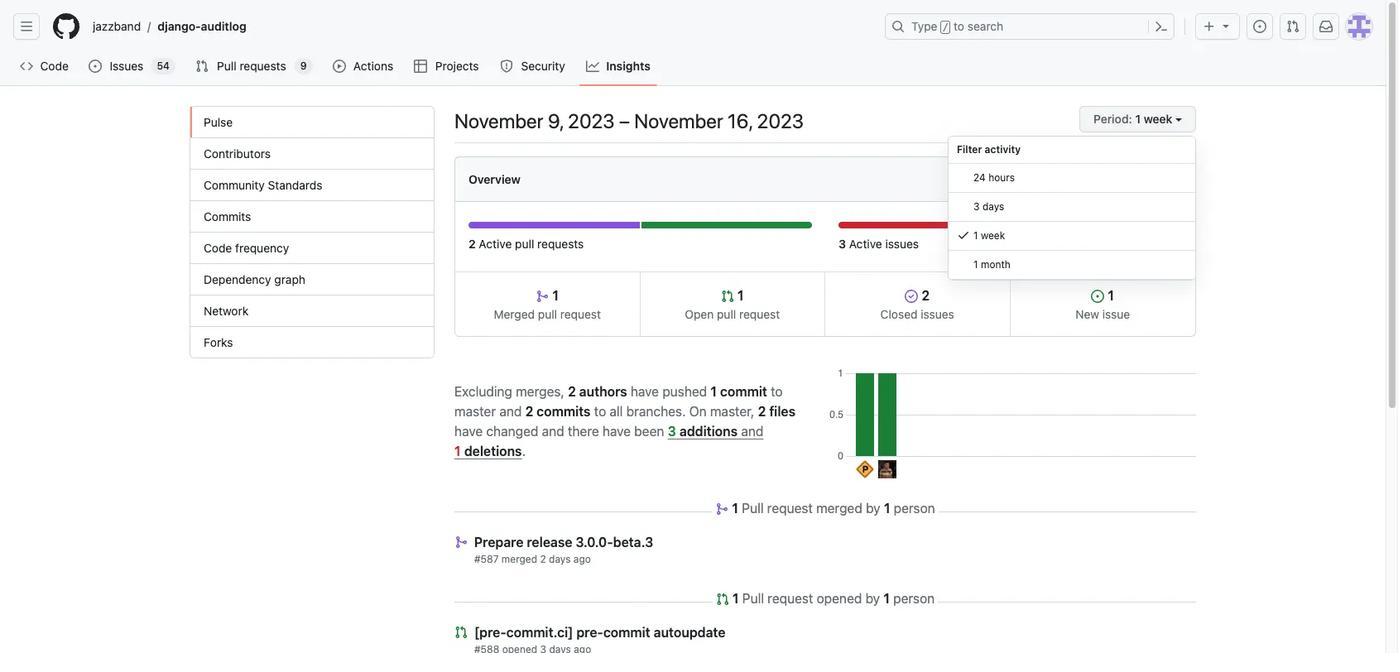 Task type: locate. For each thing, give the bounding box(es) containing it.
/ left django-
[[147, 19, 151, 34]]

1 vertical spatial days
[[549, 553, 571, 565]]

1 horizontal spatial and
[[542, 423, 564, 438]]

2 vertical spatial to
[[594, 404, 606, 418]]

code frequency
[[204, 241, 289, 255]]

days down the 24 hours
[[982, 200, 1004, 213]]

1 horizontal spatial 3
[[839, 237, 846, 251]]

code image
[[20, 60, 33, 73]]

3 inside 2 commits to all branches.   on master, 2 files have changed and there have been 3 additions and 1 deletions .
[[668, 423, 676, 438]]

pulse link
[[190, 107, 434, 138]]

request right open at top
[[739, 307, 780, 321]]

code
[[40, 59, 69, 73], [204, 241, 232, 255]]

2 active from the left
[[849, 237, 882, 251]]

requests left the 9
[[240, 59, 286, 73]]

1 vertical spatial 3
[[839, 237, 846, 251]]

0 vertical spatial 1 week
[[1135, 112, 1172, 126]]

issues right closed
[[921, 307, 954, 321]]

auditlog
[[201, 19, 246, 33]]

1 vertical spatial by
[[865, 591, 880, 606]]

menu
[[948, 136, 1196, 281]]

week
[[1144, 112, 1172, 126], [981, 229, 1005, 242]]

2 horizontal spatial and
[[741, 423, 764, 438]]

pull up merged
[[515, 237, 534, 251]]

0 vertical spatial by
[[866, 501, 880, 516]]

2 horizontal spatial to
[[954, 19, 964, 33]]

3 inside menu
[[973, 200, 980, 213]]

3
[[973, 200, 980, 213], [839, 237, 846, 251], [668, 423, 676, 438]]

code down commits in the left of the page
[[204, 241, 232, 255]]

issues
[[885, 237, 919, 251], [921, 307, 954, 321]]

and down master,
[[741, 423, 764, 438]]

0 vertical spatial merged
[[816, 501, 862, 516]]

0 horizontal spatial code
[[40, 59, 69, 73]]

git merge image
[[536, 290, 549, 303], [454, 536, 468, 549]]

/ inside type / to search
[[943, 22, 949, 33]]

3.0.0-
[[576, 535, 613, 550]]

1 horizontal spatial 1 week
[[1135, 112, 1172, 126]]

1
[[1135, 112, 1141, 126], [973, 229, 978, 242], [973, 258, 978, 271], [549, 288, 559, 303], [734, 288, 744, 303], [1105, 288, 1114, 303], [711, 384, 717, 399], [454, 443, 461, 458], [732, 501, 738, 516], [884, 501, 890, 516], [733, 591, 739, 606], [884, 591, 890, 606]]

code frequency link
[[190, 233, 434, 264]]

0 horizontal spatial commit
[[603, 625, 650, 640]]

0 horizontal spatial november
[[454, 109, 543, 132]]

1 vertical spatial code
[[204, 241, 232, 255]]

24 hours
[[973, 171, 1015, 184]]

0 vertical spatial days
[[982, 200, 1004, 213]]

1 horizontal spatial november
[[634, 109, 723, 132]]

november right –
[[634, 109, 723, 132]]

opened
[[817, 591, 862, 606]]

excluding merges, 2 authors have pushed 1 commit
[[454, 384, 767, 399]]

git pull request image up open pull request
[[721, 290, 734, 303]]

2 left the files
[[758, 404, 766, 418]]

54
[[157, 60, 170, 72]]

pull for merged
[[538, 307, 557, 321]]

0 horizontal spatial pull
[[515, 237, 534, 251]]

been
[[634, 423, 664, 438]]

git merge image up merged pull request
[[536, 290, 549, 303]]

person for 1 pull request opened by 1 person
[[893, 591, 935, 606]]

django-auditlog link
[[151, 13, 253, 40]]

/ right type
[[943, 22, 949, 33]]

to left search
[[954, 19, 964, 33]]

1 horizontal spatial days
[[982, 200, 1004, 213]]

2 vertical spatial pull
[[742, 591, 764, 606]]

request for 1 pull request merged by 1 person
[[767, 501, 813, 516]]

active
[[479, 237, 512, 251], [849, 237, 882, 251]]

pull for 1 pull request merged by 1 person
[[742, 501, 764, 516]]

1 active from the left
[[479, 237, 512, 251]]

pull right merged
[[538, 307, 557, 321]]

contributors link
[[190, 138, 434, 170]]

commits link
[[190, 201, 434, 233]]

0 horizontal spatial issue opened image
[[89, 60, 102, 73]]

have down all
[[602, 423, 631, 438]]

1 month
[[973, 258, 1011, 271]]

on
[[689, 404, 707, 418]]

1 horizontal spatial active
[[849, 237, 882, 251]]

0 horizontal spatial days
[[549, 553, 571, 565]]

1 horizontal spatial week
[[1144, 112, 1172, 126]]

pull requests
[[217, 59, 286, 73]]

request for merged pull request
[[560, 307, 601, 321]]

list
[[86, 13, 875, 40]]

1 vertical spatial requests
[[537, 237, 584, 251]]

2 person from the top
[[893, 591, 935, 606]]

triangle down image
[[1219, 19, 1233, 32]]

type
[[911, 19, 937, 33]]

command palette image
[[1155, 20, 1168, 33]]

0 vertical spatial 3
[[973, 200, 980, 213]]

1 week link
[[949, 222, 1195, 251]]

3 days link
[[949, 193, 1195, 222]]

1 horizontal spatial code
[[204, 241, 232, 255]]

1 person from the top
[[894, 501, 935, 516]]

3 for 3 active issues
[[839, 237, 846, 251]]

0 vertical spatial git merge image
[[536, 290, 549, 303]]

2 horizontal spatial pull
[[717, 307, 736, 321]]

0 horizontal spatial merged
[[502, 553, 537, 565]]

active up closed
[[849, 237, 882, 251]]

and down commits
[[542, 423, 564, 438]]

issues up issue closed "icon"
[[885, 237, 919, 251]]

to for type / to search
[[954, 19, 964, 33]]

git pull request image
[[195, 60, 209, 73], [721, 290, 734, 303], [716, 593, 729, 606], [454, 626, 468, 639]]

merges,
[[516, 384, 564, 399]]

request right merged
[[560, 307, 601, 321]]

2 down release at the bottom
[[540, 553, 546, 565]]

week inside 1 week popup button
[[1144, 112, 1172, 126]]

1 horizontal spatial issue opened image
[[1253, 20, 1266, 33]]

hours
[[988, 171, 1015, 184]]

1 horizontal spatial to
[[771, 384, 783, 399]]

plus image
[[1203, 20, 1216, 33]]

to up the files
[[771, 384, 783, 399]]

1 inside popup button
[[1135, 112, 1141, 126]]

24
[[973, 171, 986, 184]]

days down prepare release 3.0.0-beta.3 link
[[549, 553, 571, 565]]

0 horizontal spatial /
[[147, 19, 151, 34]]

git pull request image left [pre-
[[454, 626, 468, 639]]

git merge image left 'prepare' in the left bottom of the page
[[454, 536, 468, 549]]

month
[[981, 258, 1011, 271]]

new
[[1075, 307, 1099, 321]]

november 9, 2023 – november 16, 2023
[[454, 109, 804, 132]]

0 horizontal spatial git merge image
[[454, 536, 468, 549]]

request right git merge icon
[[767, 501, 813, 516]]

1 horizontal spatial pull
[[538, 307, 557, 321]]

0 horizontal spatial week
[[981, 229, 1005, 242]]

table image
[[414, 60, 427, 73]]

requests up merged pull request
[[537, 237, 584, 251]]

1 horizontal spatial issues
[[921, 307, 954, 321]]

prepare release 3.0.0-beta.3 #587 merged 2 days ago
[[474, 535, 653, 565]]

3 days
[[973, 200, 1004, 213]]

commits
[[204, 209, 251, 223]]

and
[[499, 404, 522, 418], [542, 423, 564, 438], [741, 423, 764, 438]]

have
[[631, 384, 659, 399], [454, 423, 483, 438], [602, 423, 631, 438]]

to inside 2 commits to all branches.   on master, 2 files have changed and there have been 3 additions and 1 deletions .
[[594, 404, 606, 418]]

commit
[[720, 384, 767, 399], [603, 625, 650, 640]]

dependency
[[204, 272, 271, 286]]

1 inside "link"
[[973, 229, 978, 242]]

1 month link
[[949, 251, 1195, 280]]

0 horizontal spatial to
[[594, 404, 606, 418]]

[pre-commit.ci] pre-commit autoupdate
[[474, 625, 726, 640]]

0 vertical spatial week
[[1144, 112, 1172, 126]]

to for 2 commits to all branches.   on master, 2 files have changed and there have been 3 additions and 1 deletions .
[[594, 404, 606, 418]]

0 horizontal spatial 3
[[668, 423, 676, 438]]

issue opened image left git pull request image
[[1253, 20, 1266, 33]]

1 week inside 1 week "link"
[[973, 229, 1005, 242]]

1 november from the left
[[454, 109, 543, 132]]

2
[[469, 237, 476, 251], [918, 288, 930, 303], [568, 384, 576, 399], [525, 404, 533, 418], [758, 404, 766, 418], [540, 553, 546, 565]]

security
[[521, 59, 565, 73]]

request
[[560, 307, 601, 321], [739, 307, 780, 321], [767, 501, 813, 516], [768, 591, 813, 606]]

jazzband
[[93, 19, 141, 33]]

2 horizontal spatial 3
[[973, 200, 980, 213]]

code right "code" icon
[[40, 59, 69, 73]]

ago
[[574, 553, 591, 565]]

0 horizontal spatial and
[[499, 404, 522, 418]]

1 horizontal spatial commit
[[720, 384, 767, 399]]

1 vertical spatial 1 week
[[973, 229, 1005, 242]]

issue opened image left issues
[[89, 60, 102, 73]]

/ for jazzband
[[147, 19, 151, 34]]

master,
[[710, 404, 754, 418]]

1 week button
[[1079, 106, 1196, 132]]

commit left autoupdate
[[603, 625, 650, 640]]

commit up master,
[[720, 384, 767, 399]]

days inside menu
[[982, 200, 1004, 213]]

active down overview
[[479, 237, 512, 251]]

issue closed image
[[905, 290, 918, 303]]

0 vertical spatial commit
[[720, 384, 767, 399]]

1 vertical spatial to
[[771, 384, 783, 399]]

2 up commits
[[568, 384, 576, 399]]

/ for type
[[943, 22, 949, 33]]

2 down merges,
[[525, 404, 533, 418]]

0 vertical spatial to
[[954, 19, 964, 33]]

0 horizontal spatial 2023
[[568, 109, 615, 132]]

person
[[894, 501, 935, 516], [893, 591, 935, 606]]

pull
[[217, 59, 236, 73], [742, 501, 764, 516], [742, 591, 764, 606]]

play image
[[332, 60, 346, 73]]

to left all
[[594, 404, 606, 418]]

closed
[[880, 307, 918, 321]]

merged
[[816, 501, 862, 516], [502, 553, 537, 565]]

0 vertical spatial issue opened image
[[1253, 20, 1266, 33]]

0 vertical spatial issues
[[885, 237, 919, 251]]

and up changed
[[499, 404, 522, 418]]

0 horizontal spatial issues
[[885, 237, 919, 251]]

request left opened
[[768, 591, 813, 606]]

1 vertical spatial person
[[893, 591, 935, 606]]

actions
[[353, 59, 393, 73]]

1 horizontal spatial /
[[943, 22, 949, 33]]

1 horizontal spatial git merge image
[[536, 290, 549, 303]]

pull right open at top
[[717, 307, 736, 321]]

notifications image
[[1319, 20, 1333, 33]]

16,
[[728, 109, 753, 132]]

0 horizontal spatial 1 week
[[973, 229, 1005, 242]]

0 vertical spatial person
[[894, 501, 935, 516]]

2 vertical spatial 3
[[668, 423, 676, 438]]

2 2023 from the left
[[757, 109, 804, 132]]

1 vertical spatial issue opened image
[[89, 60, 102, 73]]

0 horizontal spatial requests
[[240, 59, 286, 73]]

/ inside jazzband / django-auditlog
[[147, 19, 151, 34]]

november down shield image
[[454, 109, 543, 132]]

november
[[454, 109, 543, 132], [634, 109, 723, 132]]

1 week
[[1135, 112, 1172, 126], [973, 229, 1005, 242]]

code inside insights element
[[204, 241, 232, 255]]

have down master
[[454, 423, 483, 438]]

open pull request
[[685, 307, 780, 321]]

code link
[[13, 54, 76, 79]]

0 vertical spatial code
[[40, 59, 69, 73]]

/
[[147, 19, 151, 34], [943, 22, 949, 33]]

1 pull request merged by 1 person
[[732, 501, 935, 516]]

1 vertical spatial pull
[[742, 501, 764, 516]]

overview
[[469, 172, 521, 186]]

homepage image
[[53, 13, 79, 40]]

1 2023 from the left
[[568, 109, 615, 132]]

week inside 1 week "link"
[[981, 229, 1005, 242]]

days inside prepare release 3.0.0-beta.3 #587 merged 2 days ago
[[549, 553, 571, 565]]

to
[[954, 19, 964, 33], [771, 384, 783, 399], [594, 404, 606, 418]]

2023 left –
[[568, 109, 615, 132]]

0 vertical spatial requests
[[240, 59, 286, 73]]

1 horizontal spatial 2023
[[757, 109, 804, 132]]

0 horizontal spatial active
[[479, 237, 512, 251]]

2023 right 16,
[[757, 109, 804, 132]]

2 november from the left
[[634, 109, 723, 132]]

1 vertical spatial week
[[981, 229, 1005, 242]]

issue opened image
[[1253, 20, 1266, 33], [89, 60, 102, 73]]

1 vertical spatial merged
[[502, 553, 537, 565]]



Task type: describe. For each thing, give the bounding box(es) containing it.
pull for open
[[717, 307, 736, 321]]

1 week inside 1 week popup button
[[1135, 112, 1172, 126]]

3 for 3 days
[[973, 200, 980, 213]]

deletions
[[464, 443, 522, 458]]

request for open pull request
[[739, 307, 780, 321]]

filter
[[957, 143, 982, 156]]

activity
[[985, 143, 1021, 156]]

1 vertical spatial git merge image
[[454, 536, 468, 549]]

code for code
[[40, 59, 69, 73]]

community standards link
[[190, 170, 434, 201]]

[pre-
[[474, 625, 506, 640]]

changed
[[486, 423, 538, 438]]

0 vertical spatial pull
[[217, 59, 236, 73]]

1 vertical spatial commit
[[603, 625, 650, 640]]

to master and
[[454, 384, 783, 418]]

2 up closed issues
[[918, 288, 930, 303]]

dependency graph
[[204, 272, 305, 286]]

2 inside prepare release 3.0.0-beta.3 #587 merged 2 days ago
[[540, 553, 546, 565]]

dependency graph link
[[190, 264, 434, 296]]

excluding
[[454, 384, 512, 399]]

by for opened
[[865, 591, 880, 606]]

master
[[454, 404, 496, 418]]

merged pull request
[[494, 307, 601, 321]]

authors
[[579, 384, 627, 399]]

forks
[[204, 335, 233, 349]]

django-
[[158, 19, 201, 33]]

[pre-commit.ci] pre-commit autoupdate link
[[474, 625, 726, 640]]

release
[[527, 535, 572, 550]]

projects
[[435, 59, 479, 73]]

branches.
[[626, 404, 686, 418]]

git pull request image up autoupdate
[[716, 593, 729, 606]]

pull for 1 pull request opened by 1 person
[[742, 591, 764, 606]]

request for 1 pull request opened by 1 person
[[768, 591, 813, 606]]

jazzband / django-auditlog
[[93, 19, 246, 34]]

to inside to master and
[[771, 384, 783, 399]]

security link
[[493, 54, 573, 79]]

autoupdate
[[654, 625, 726, 640]]

files
[[769, 404, 796, 418]]

all
[[610, 404, 623, 418]]

2 active pull requests
[[469, 237, 584, 251]]

9,
[[548, 109, 564, 132]]

pulse
[[204, 115, 233, 129]]

#587
[[474, 553, 499, 565]]

projects link
[[408, 54, 487, 79]]

check image
[[957, 228, 970, 242]]

git pull request image right 54
[[195, 60, 209, 73]]

commits
[[537, 404, 591, 418]]

9
[[300, 60, 307, 72]]

1 pull request opened by 1 person
[[733, 591, 935, 606]]

1 inside 2 commits to all branches.   on master, 2 files have changed and there have been 3 additions and 1 deletions .
[[454, 443, 461, 458]]

–
[[619, 109, 630, 132]]

forks link
[[190, 327, 434, 358]]

insights element
[[190, 106, 435, 358]]

beta.3
[[613, 535, 653, 550]]

person for 1 pull request merged by 1 person
[[894, 501, 935, 516]]

1 horizontal spatial merged
[[816, 501, 862, 516]]

frequency
[[235, 241, 289, 255]]

graph image
[[586, 60, 599, 73]]

list containing jazzband
[[86, 13, 875, 40]]

closed issues
[[880, 307, 954, 321]]

community standards
[[204, 178, 322, 192]]

active for pull
[[479, 237, 512, 251]]

insights link
[[580, 54, 657, 79]]

community
[[204, 178, 265, 192]]

2 down overview
[[469, 237, 476, 251]]

have up branches.
[[631, 384, 659, 399]]

new issue
[[1075, 307, 1130, 321]]

graph
[[274, 272, 305, 286]]

filter activity
[[957, 143, 1021, 156]]

menu containing filter activity
[[948, 136, 1196, 281]]

prepare
[[474, 535, 524, 550]]

1 vertical spatial issues
[[921, 307, 954, 321]]

standards
[[268, 178, 322, 192]]

insights
[[606, 59, 651, 73]]

commit.ci]
[[506, 625, 573, 640]]

merged inside prepare release 3.0.0-beta.3 #587 merged 2 days ago
[[502, 553, 537, 565]]

git merge image
[[715, 502, 729, 516]]

code for code frequency
[[204, 241, 232, 255]]

additions
[[680, 423, 738, 438]]

prepare release 3.0.0-beta.3 link
[[474, 535, 653, 550]]

active for issues
[[849, 237, 882, 251]]

issue opened image
[[1091, 290, 1105, 303]]

pushed
[[662, 384, 707, 399]]

2 commits to all branches.   on master, 2 files have changed and there have been 3 additions and 1 deletions .
[[454, 404, 796, 458]]

by for merged
[[866, 501, 880, 516]]

type / to search
[[911, 19, 1003, 33]]

shield image
[[500, 60, 513, 73]]

issues
[[110, 59, 143, 73]]

there
[[568, 423, 599, 438]]

.
[[522, 443, 526, 458]]

open
[[685, 307, 714, 321]]

pre-
[[576, 625, 603, 640]]

network link
[[190, 296, 434, 327]]

actions link
[[326, 54, 401, 79]]

1 horizontal spatial requests
[[537, 237, 584, 251]]

3 active issues
[[839, 237, 919, 251]]

git pull request image
[[1286, 20, 1300, 33]]

jazzband link
[[86, 13, 147, 40]]

contributors
[[204, 147, 271, 161]]

and inside to master and
[[499, 404, 522, 418]]

24 hours link
[[949, 164, 1195, 193]]



Task type: vqa. For each thing, say whether or not it's contained in the screenshot.
been
yes



